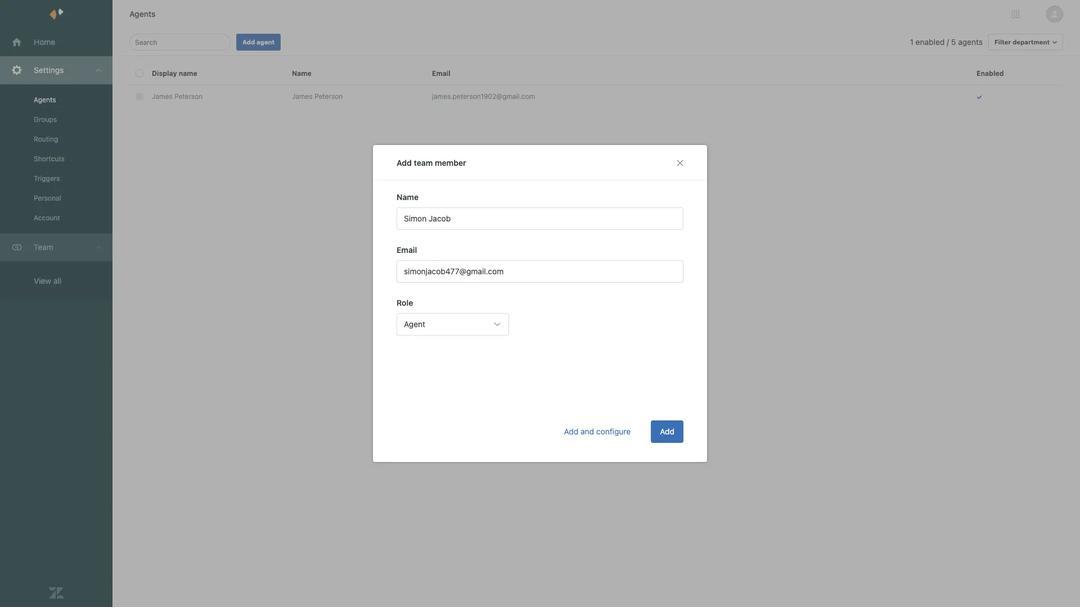 Task type: describe. For each thing, give the bounding box(es) containing it.
home
[[34, 37, 55, 47]]

2 james peterson from the left
[[292, 92, 343, 101]]

team
[[34, 243, 53, 252]]

triggers
[[34, 174, 60, 183]]

view
[[34, 276, 51, 286]]

filter department button
[[989, 34, 1063, 51]]

groups
[[34, 115, 57, 124]]

james.peterson1902@gmail.com
[[432, 92, 535, 101]]

add
[[243, 38, 255, 46]]

name
[[292, 69, 312, 78]]

1 vertical spatial agents
[[34, 96, 56, 104]]

department
[[1013, 38, 1050, 46]]

add agent button
[[236, 34, 281, 51]]

1
[[910, 37, 914, 47]]

enabled
[[916, 37, 945, 47]]

zendesk products image
[[1012, 10, 1020, 18]]



Task type: vqa. For each thing, say whether or not it's contained in the screenshot.
ADD AGENT
yes



Task type: locate. For each thing, give the bounding box(es) containing it.
james peterson down name
[[292, 92, 343, 101]]

filter department
[[995, 38, 1050, 46]]

1 peterson from the left
[[174, 92, 203, 101]]

account
[[34, 214, 60, 222]]

0 horizontal spatial agents
[[34, 96, 56, 104]]

display name
[[152, 69, 197, 78]]

1 james from the left
[[152, 92, 173, 101]]

2 peterson from the left
[[315, 92, 343, 101]]

display
[[152, 69, 177, 78]]

5
[[951, 37, 956, 47]]

james peterson
[[152, 92, 203, 101], [292, 92, 343, 101]]

/
[[947, 37, 949, 47]]

1 horizontal spatial peterson
[[315, 92, 343, 101]]

personal
[[34, 194, 61, 203]]

view all
[[34, 276, 61, 286]]

james
[[152, 92, 173, 101], [292, 92, 313, 101]]

james down display
[[152, 92, 173, 101]]

james peterson down display name
[[152, 92, 203, 101]]

shortcuts
[[34, 155, 65, 163]]

0 horizontal spatial james peterson
[[152, 92, 203, 101]]

email
[[432, 69, 451, 78]]

2 james from the left
[[292, 92, 313, 101]]

routing
[[34, 135, 58, 143]]

0 horizontal spatial james
[[152, 92, 173, 101]]

0 vertical spatial agents
[[129, 9, 156, 19]]

1 enabled / 5 agents
[[910, 37, 983, 47]]

agent
[[257, 38, 275, 46]]

Search text field
[[135, 35, 222, 49]]

name
[[179, 69, 197, 78]]

james down name
[[292, 92, 313, 101]]

1 horizontal spatial james peterson
[[292, 92, 343, 101]]

1 james peterson from the left
[[152, 92, 203, 101]]

0 horizontal spatial peterson
[[174, 92, 203, 101]]

peterson
[[174, 92, 203, 101], [315, 92, 343, 101]]

settings
[[34, 65, 64, 75]]

agents
[[958, 37, 983, 47]]

agents up groups
[[34, 96, 56, 104]]

filter
[[995, 38, 1011, 46]]

1 horizontal spatial james
[[292, 92, 313, 101]]

1 horizontal spatial agents
[[129, 9, 156, 19]]

add agent
[[243, 38, 275, 46]]

all
[[53, 276, 61, 286]]

agents
[[129, 9, 156, 19], [34, 96, 56, 104]]

enabled
[[977, 69, 1004, 78]]

agents up search text field
[[129, 9, 156, 19]]



